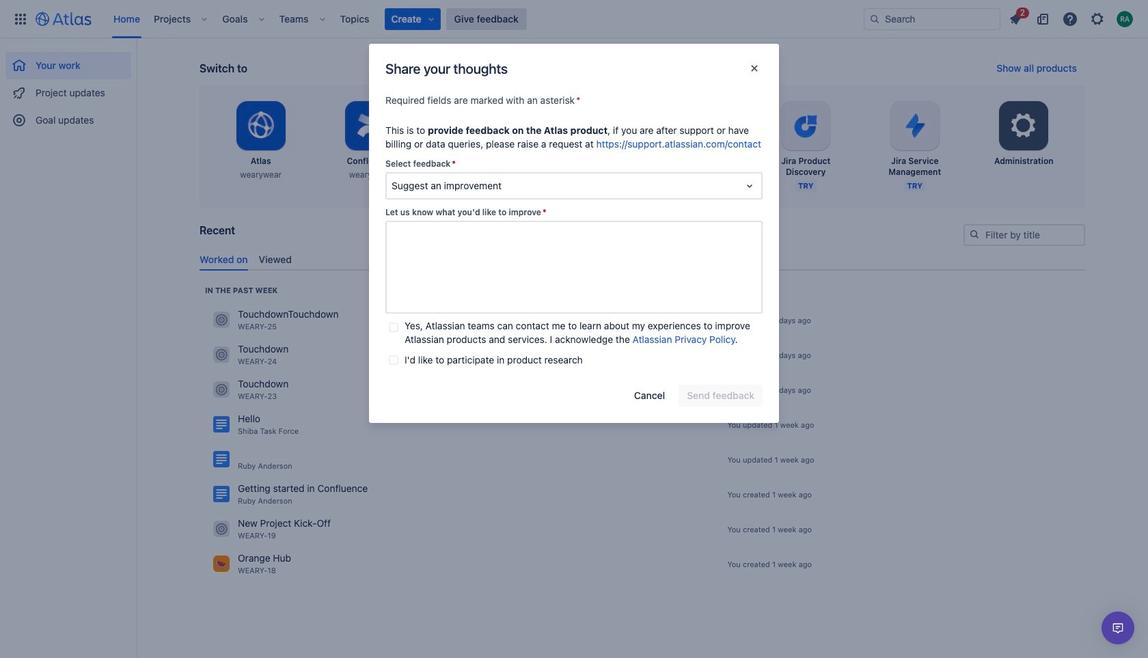 Task type: locate. For each thing, give the bounding box(es) containing it.
help image
[[1063, 11, 1079, 27]]

settings image
[[1008, 109, 1041, 142]]

0 vertical spatial confluence image
[[213, 452, 230, 468]]

townsquare image
[[213, 312, 230, 328], [213, 382, 230, 398], [213, 521, 230, 538], [213, 556, 230, 573]]

close modal image
[[747, 60, 763, 77]]

None text field
[[386, 221, 763, 314]]

group
[[5, 38, 131, 138]]

None search field
[[864, 8, 1001, 30]]

Filter by title field
[[966, 226, 1085, 245]]

1 vertical spatial confluence image
[[213, 486, 230, 503]]

heading
[[205, 285, 278, 296]]

2 townsquare image from the top
[[213, 382, 230, 398]]

search image
[[970, 229, 981, 240]]

tab list
[[194, 248, 1091, 271]]

confluence image
[[213, 452, 230, 468], [213, 486, 230, 503]]

banner
[[0, 0, 1149, 38]]

confluence image
[[213, 417, 230, 433]]

open intercom messenger image
[[1111, 620, 1127, 637]]



Task type: vqa. For each thing, say whether or not it's contained in the screenshot.
Add follower icon
no



Task type: describe. For each thing, give the bounding box(es) containing it.
open image
[[742, 178, 758, 194]]

top element
[[8, 0, 864, 38]]

2 confluence image from the top
[[213, 486, 230, 503]]

1 confluence image from the top
[[213, 452, 230, 468]]

1 townsquare image from the top
[[213, 312, 230, 328]]

townsquare image
[[213, 347, 230, 363]]

search image
[[870, 13, 881, 24]]

4 townsquare image from the top
[[213, 556, 230, 573]]

3 townsquare image from the top
[[213, 521, 230, 538]]

Search field
[[864, 8, 1001, 30]]



